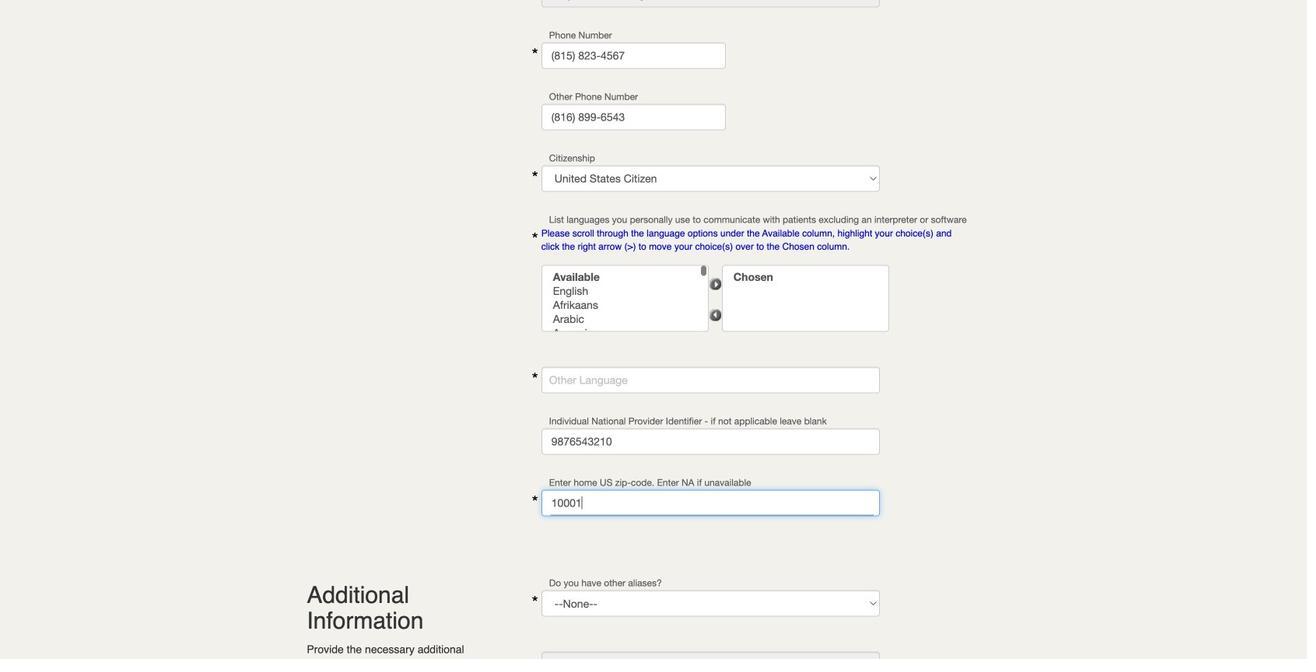 Task type: vqa. For each thing, say whether or not it's contained in the screenshot.
Service inside an account already exists in the elicense system for a user with the same ssn. if you are having trouble registering, please contact the customer service center at (855) 405-5514, monday-friday from 8:00am-5:00pm
no



Task type: describe. For each thing, give the bounding box(es) containing it.
add image
[[709, 277, 722, 291]]

remove image
[[709, 309, 722, 322]]



Task type: locate. For each thing, give the bounding box(es) containing it.
None text field
[[541, 42, 726, 69], [541, 428, 880, 455], [541, 42, 726, 69], [541, 428, 880, 455]]

None text field
[[541, 0, 880, 7], [541, 104, 726, 130], [541, 367, 880, 393], [541, 490, 880, 516], [541, 0, 880, 7], [541, 104, 726, 130], [541, 367, 880, 393], [541, 490, 880, 516]]



